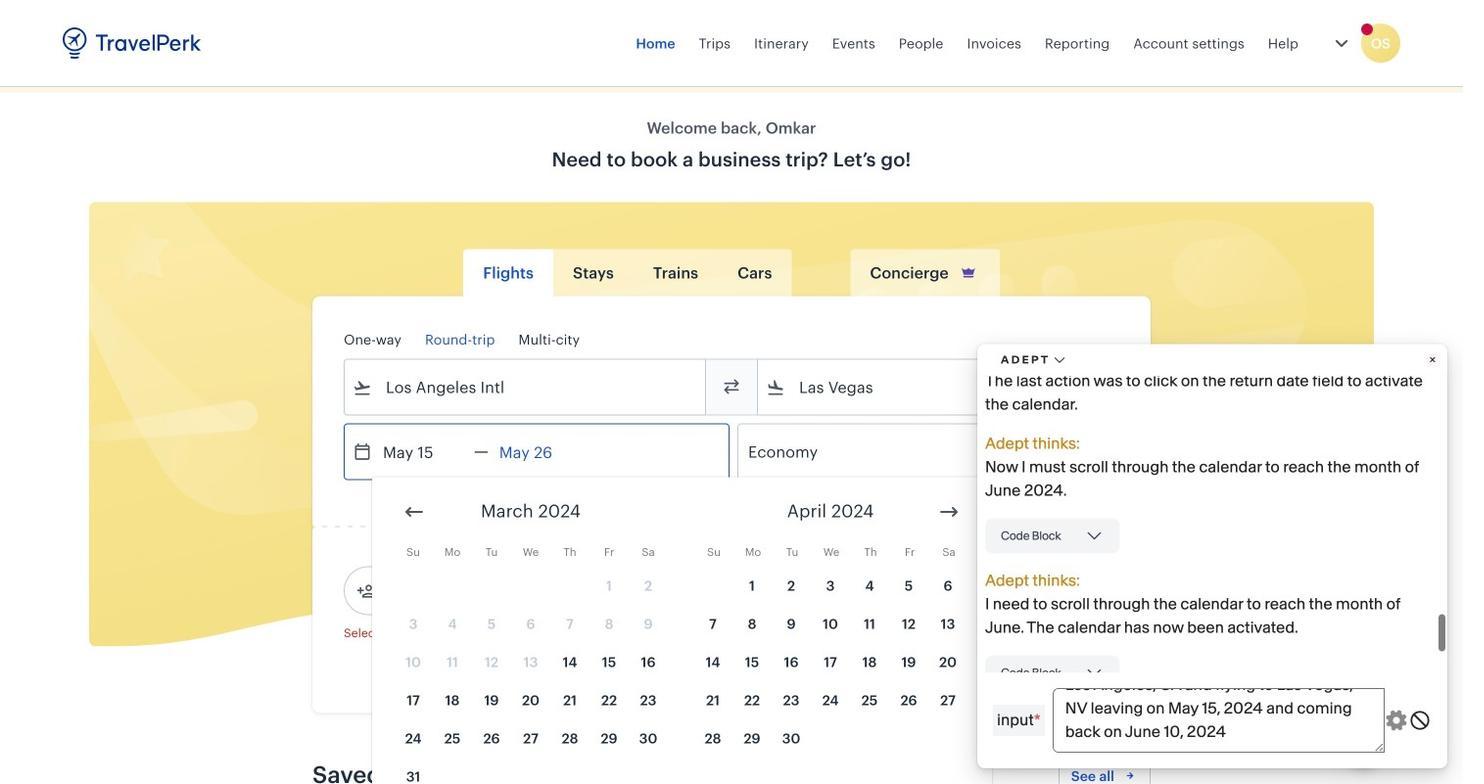 Task type: vqa. For each thing, say whether or not it's contained in the screenshot.
Add first traveler search box at the left bottom of the page
no



Task type: describe. For each thing, give the bounding box(es) containing it.
move backward to switch to the previous month. image
[[403, 500, 426, 524]]

From search field
[[372, 372, 680, 403]]

calendar application
[[372, 477, 1463, 785]]

Return text field
[[489, 425, 590, 479]]



Task type: locate. For each thing, give the bounding box(es) containing it.
To search field
[[785, 372, 1093, 403]]

Depart text field
[[372, 425, 474, 479]]

move forward to switch to the next month. image
[[937, 500, 961, 524]]



